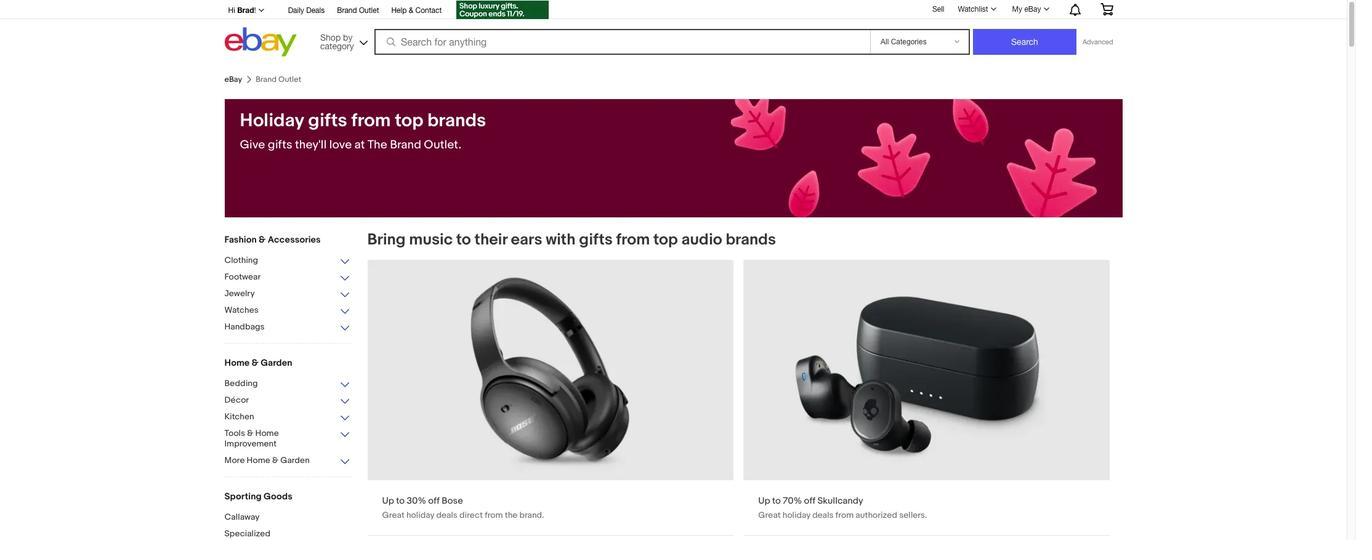 Task type: describe. For each thing, give the bounding box(es) containing it.
1 vertical spatial home
[[255, 428, 279, 439]]

tools
[[225, 428, 245, 439]]

ears
[[511, 230, 543, 250]]

bedding
[[225, 378, 258, 389]]

advanced
[[1083, 38, 1114, 46]]

holiday for 70%
[[783, 510, 811, 521]]

& down tools & home improvement dropdown button at left bottom
[[272, 455, 279, 466]]

sporting
[[225, 491, 262, 503]]

sell link
[[927, 5, 950, 13]]

brand outlet link
[[337, 4, 379, 18]]

décor
[[225, 395, 249, 405]]

advanced link
[[1077, 30, 1120, 54]]

holiday for 30%
[[407, 510, 435, 521]]

0 vertical spatial gifts
[[308, 110, 347, 132]]

your shopping cart image
[[1100, 3, 1114, 15]]

from inside holiday gifts from top brands give gifts they'll love at the brand outlet.
[[352, 110, 391, 132]]

direct
[[460, 510, 483, 521]]

daily deals
[[288, 6, 325, 15]]

& for garden
[[252, 357, 259, 369]]

none text field containing up to 30% off bose
[[368, 260, 734, 535]]

specialized
[[225, 529, 271, 539]]

none text field containing up to 70% off skullcandy
[[744, 260, 1111, 535]]

to for up to 30% off bose
[[396, 495, 405, 507]]

great for up to 30% off bose
[[382, 510, 405, 521]]

tools & home improvement button
[[225, 428, 351, 450]]

watchlist
[[958, 5, 989, 14]]

fashion & accessories
[[225, 234, 321, 246]]

callaway
[[225, 512, 260, 523]]

from inside up to 70% off skullcandy great holiday deals from authorized sellers.
[[836, 510, 854, 521]]

great for up to 70% off skullcandy
[[759, 510, 781, 521]]

gifts for holiday
[[268, 138, 293, 152]]

bring music to their ears with gifts from top audio brands
[[368, 230, 776, 250]]

brad
[[237, 6, 254, 15]]

help
[[392, 6, 407, 15]]

off for bose
[[428, 495, 440, 507]]

they'll
[[295, 138, 327, 152]]

my ebay link
[[1006, 2, 1055, 17]]

brands inside holiday gifts from top brands give gifts they'll love at the brand outlet.
[[428, 110, 486, 132]]

to for up to 70% off skullcandy
[[773, 495, 781, 507]]

footwear button
[[225, 272, 351, 283]]

jewelry button
[[225, 288, 351, 300]]

sellers.
[[900, 510, 928, 521]]

none submit inside shop by category 'banner'
[[974, 29, 1077, 55]]

deals
[[306, 6, 325, 15]]

skullcandy
[[818, 495, 864, 507]]

daily
[[288, 6, 304, 15]]

sporting goods
[[225, 491, 293, 503]]

70%
[[783, 495, 802, 507]]

top inside holiday gifts from top brands give gifts they'll love at the brand outlet.
[[395, 110, 424, 132]]

!
[[254, 6, 256, 15]]

account navigation
[[222, 0, 1123, 21]]

home & garden
[[225, 357, 292, 369]]

more home & garden button
[[225, 455, 351, 467]]

0 vertical spatial garden
[[261, 357, 292, 369]]

bedding décor kitchen tools & home improvement more home & garden
[[225, 378, 310, 466]]

1 horizontal spatial top
[[654, 230, 678, 250]]

my ebay
[[1013, 5, 1042, 14]]

garden inside the bedding décor kitchen tools & home improvement more home & garden
[[281, 455, 310, 466]]

& for contact
[[409, 6, 414, 15]]

1 horizontal spatial to
[[457, 230, 471, 250]]

with
[[546, 230, 576, 250]]

improvement
[[225, 439, 277, 449]]

give
[[240, 138, 265, 152]]

brand inside account navigation
[[337, 6, 357, 15]]

sell
[[933, 5, 945, 13]]

music
[[409, 230, 453, 250]]

hi
[[228, 6, 235, 15]]

ebay link
[[225, 75, 242, 84]]

contact
[[416, 6, 442, 15]]

kitchen
[[225, 412, 254, 422]]

Search for anything text field
[[377, 30, 868, 54]]



Task type: vqa. For each thing, say whether or not it's contained in the screenshot.
the eBay inside the My eBay Link
no



Task type: locate. For each thing, give the bounding box(es) containing it.
brands up outlet.
[[428, 110, 486, 132]]

2 holiday from the left
[[783, 510, 811, 521]]

ebay up holiday
[[225, 75, 242, 84]]

0 horizontal spatial great
[[382, 510, 405, 521]]

kitchen button
[[225, 412, 351, 423]]

0 vertical spatial top
[[395, 110, 424, 132]]

category
[[320, 41, 354, 51]]

1 deals from the left
[[437, 510, 458, 521]]

0 vertical spatial brand
[[337, 6, 357, 15]]

love
[[330, 138, 352, 152]]

1 horizontal spatial deals
[[813, 510, 834, 521]]

1 vertical spatial brand
[[390, 138, 421, 152]]

brand inside holiday gifts from top brands give gifts they'll love at the brand outlet.
[[390, 138, 421, 152]]

1 horizontal spatial brand
[[390, 138, 421, 152]]

deals inside up to 70% off skullcandy great holiday deals from authorized sellers.
[[813, 510, 834, 521]]

brands
[[428, 110, 486, 132], [726, 230, 776, 250]]

fashion
[[225, 234, 257, 246]]

bedding button
[[225, 378, 351, 390]]

watches button
[[225, 305, 351, 317]]

1 horizontal spatial up
[[759, 495, 771, 507]]

outlet
[[359, 6, 379, 15]]

up to 70% off skullcandy great holiday deals from authorized sellers.
[[759, 495, 928, 521]]

0 horizontal spatial up
[[382, 495, 394, 507]]

bose
[[442, 495, 463, 507]]

up inside up to 70% off skullcandy great holiday deals from authorized sellers.
[[759, 495, 771, 507]]

0 horizontal spatial deals
[[437, 510, 458, 521]]

at
[[355, 138, 365, 152]]

home
[[225, 357, 250, 369], [255, 428, 279, 439], [247, 455, 270, 466]]

gifts up love
[[308, 110, 347, 132]]

help & contact link
[[392, 4, 442, 18]]

décor button
[[225, 395, 351, 407]]

holiday
[[240, 110, 304, 132]]

help & contact
[[392, 6, 442, 15]]

brand outlet
[[337, 6, 379, 15]]

accessories
[[268, 234, 321, 246]]

0 horizontal spatial ebay
[[225, 75, 242, 84]]

clothing
[[225, 255, 258, 266]]

up for up to 70% off skullcandy
[[759, 495, 771, 507]]

callaway link
[[225, 512, 351, 524]]

specialized link
[[225, 529, 351, 540]]

from inside up to 30% off bose great holiday deals direct from the brand.
[[485, 510, 503, 521]]

1 horizontal spatial off
[[804, 495, 816, 507]]

outlet.
[[424, 138, 462, 152]]

from
[[352, 110, 391, 132], [617, 230, 650, 250], [485, 510, 503, 521], [836, 510, 854, 521]]

&
[[409, 6, 414, 15], [259, 234, 266, 246], [252, 357, 259, 369], [247, 428, 253, 439], [272, 455, 279, 466]]

their
[[475, 230, 508, 250]]

0 horizontal spatial off
[[428, 495, 440, 507]]

deals inside up to 30% off bose great holiday deals direct from the brand.
[[437, 510, 458, 521]]

great inside up to 30% off bose great holiday deals direct from the brand.
[[382, 510, 405, 521]]

by
[[343, 32, 353, 42]]

brand.
[[520, 510, 544, 521]]

1 horizontal spatial great
[[759, 510, 781, 521]]

1 horizontal spatial brands
[[726, 230, 776, 250]]

handbags button
[[225, 322, 351, 333]]

shop
[[320, 32, 341, 42]]

1 vertical spatial brands
[[726, 230, 776, 250]]

holiday down 30%
[[407, 510, 435, 521]]

& right 'help'
[[409, 6, 414, 15]]

home down improvement
[[247, 455, 270, 466]]

holiday inside up to 30% off bose great holiday deals direct from the brand.
[[407, 510, 435, 521]]

0 horizontal spatial brand
[[337, 6, 357, 15]]

& inside help & contact link
[[409, 6, 414, 15]]

to left their
[[457, 230, 471, 250]]

clothing footwear jewelry watches handbags
[[225, 255, 265, 332]]

& up bedding
[[252, 357, 259, 369]]

None submit
[[974, 29, 1077, 55]]

deals down "skullcandy"
[[813, 510, 834, 521]]

deals
[[437, 510, 458, 521], [813, 510, 834, 521]]

1 horizontal spatial holiday
[[783, 510, 811, 521]]

0 horizontal spatial holiday
[[407, 510, 435, 521]]

2 horizontal spatial gifts
[[579, 230, 613, 250]]

the
[[505, 510, 518, 521]]

2 great from the left
[[759, 510, 781, 521]]

deals for bose
[[437, 510, 458, 521]]

great inside up to 70% off skullcandy great holiday deals from authorized sellers.
[[759, 510, 781, 521]]

handbags
[[225, 322, 265, 332]]

footwear
[[225, 272, 261, 282]]

holiday down 70%
[[783, 510, 811, 521]]

daily deals link
[[288, 4, 325, 18]]

brands right audio
[[726, 230, 776, 250]]

& right tools
[[247, 428, 253, 439]]

2 horizontal spatial to
[[773, 495, 781, 507]]

None text field
[[368, 260, 734, 535]]

clothing button
[[225, 255, 351, 267]]

gifts
[[308, 110, 347, 132], [268, 138, 293, 152], [579, 230, 613, 250]]

2 vertical spatial gifts
[[579, 230, 613, 250]]

off right 30%
[[428, 495, 440, 507]]

0 horizontal spatial top
[[395, 110, 424, 132]]

off
[[428, 495, 440, 507], [804, 495, 816, 507]]

audio
[[682, 230, 723, 250]]

0 vertical spatial brands
[[428, 110, 486, 132]]

off right 70%
[[804, 495, 816, 507]]

1 horizontal spatial gifts
[[308, 110, 347, 132]]

2 deals from the left
[[813, 510, 834, 521]]

to inside up to 70% off skullcandy great holiday deals from authorized sellers.
[[773, 495, 781, 507]]

get the coupon image
[[457, 1, 549, 19]]

to left 70%
[[773, 495, 781, 507]]

ebay right my
[[1025, 5, 1042, 14]]

my
[[1013, 5, 1023, 14]]

up for up to 30% off bose
[[382, 495, 394, 507]]

to left 30%
[[396, 495, 405, 507]]

top
[[395, 110, 424, 132], [654, 230, 678, 250]]

1 horizontal spatial ebay
[[1025, 5, 1042, 14]]

brand
[[337, 6, 357, 15], [390, 138, 421, 152]]

authorized
[[856, 510, 898, 521]]

gifts right with
[[579, 230, 613, 250]]

deals down bose
[[437, 510, 458, 521]]

0 horizontal spatial gifts
[[268, 138, 293, 152]]

up
[[382, 495, 394, 507], [759, 495, 771, 507]]

2 vertical spatial home
[[247, 455, 270, 466]]

home down "kitchen" dropdown button
[[255, 428, 279, 439]]

0 vertical spatial home
[[225, 357, 250, 369]]

up left 30%
[[382, 495, 394, 507]]

None text field
[[744, 260, 1111, 535]]

gifts down holiday
[[268, 138, 293, 152]]

jewelry
[[225, 288, 255, 299]]

0 horizontal spatial to
[[396, 495, 405, 507]]

1 off from the left
[[428, 495, 440, 507]]

shop by category
[[320, 32, 354, 51]]

0 horizontal spatial brands
[[428, 110, 486, 132]]

more
[[225, 455, 245, 466]]

holiday gifts from top brands give gifts they'll love at the brand outlet.
[[240, 110, 486, 152]]

& for accessories
[[259, 234, 266, 246]]

1 vertical spatial top
[[654, 230, 678, 250]]

up inside up to 30% off bose great holiday deals direct from the brand.
[[382, 495, 394, 507]]

off inside up to 70% off skullcandy great holiday deals from authorized sellers.
[[804, 495, 816, 507]]

goods
[[264, 491, 293, 503]]

0 vertical spatial ebay
[[1025, 5, 1042, 14]]

brand right the
[[390, 138, 421, 152]]

up to 30% off bose great holiday deals direct from the brand.
[[382, 495, 544, 521]]

& right fashion
[[259, 234, 266, 246]]

1 vertical spatial ebay
[[225, 75, 242, 84]]

holiday inside up to 70% off skullcandy great holiday deals from authorized sellers.
[[783, 510, 811, 521]]

1 vertical spatial garden
[[281, 455, 310, 466]]

off inside up to 30% off bose great holiday deals direct from the brand.
[[428, 495, 440, 507]]

watchlist link
[[952, 2, 1002, 17]]

ebay inside account navigation
[[1025, 5, 1042, 14]]

2 off from the left
[[804, 495, 816, 507]]

1 vertical spatial gifts
[[268, 138, 293, 152]]

1 holiday from the left
[[407, 510, 435, 521]]

holiday
[[407, 510, 435, 521], [783, 510, 811, 521]]

bring
[[368, 230, 406, 250]]

up left 70%
[[759, 495, 771, 507]]

to inside up to 30% off bose great holiday deals direct from the brand.
[[396, 495, 405, 507]]

2 up from the left
[[759, 495, 771, 507]]

to
[[457, 230, 471, 250], [396, 495, 405, 507], [773, 495, 781, 507]]

garden
[[261, 357, 292, 369], [281, 455, 310, 466]]

30%
[[407, 495, 426, 507]]

watches
[[225, 305, 259, 315]]

the
[[368, 138, 387, 152]]

1 great from the left
[[382, 510, 405, 521]]

gifts for bring
[[579, 230, 613, 250]]

1 up from the left
[[382, 495, 394, 507]]

brand left outlet
[[337, 6, 357, 15]]

home up bedding
[[225, 357, 250, 369]]

hi brad !
[[228, 6, 256, 15]]

garden up bedding dropdown button
[[261, 357, 292, 369]]

callaway specialized
[[225, 512, 271, 539]]

deals for skullcandy
[[813, 510, 834, 521]]

off for skullcandy
[[804, 495, 816, 507]]

garden down tools & home improvement dropdown button at left bottom
[[281, 455, 310, 466]]

shop by category button
[[315, 27, 370, 54]]

shop by category banner
[[222, 0, 1123, 60]]



